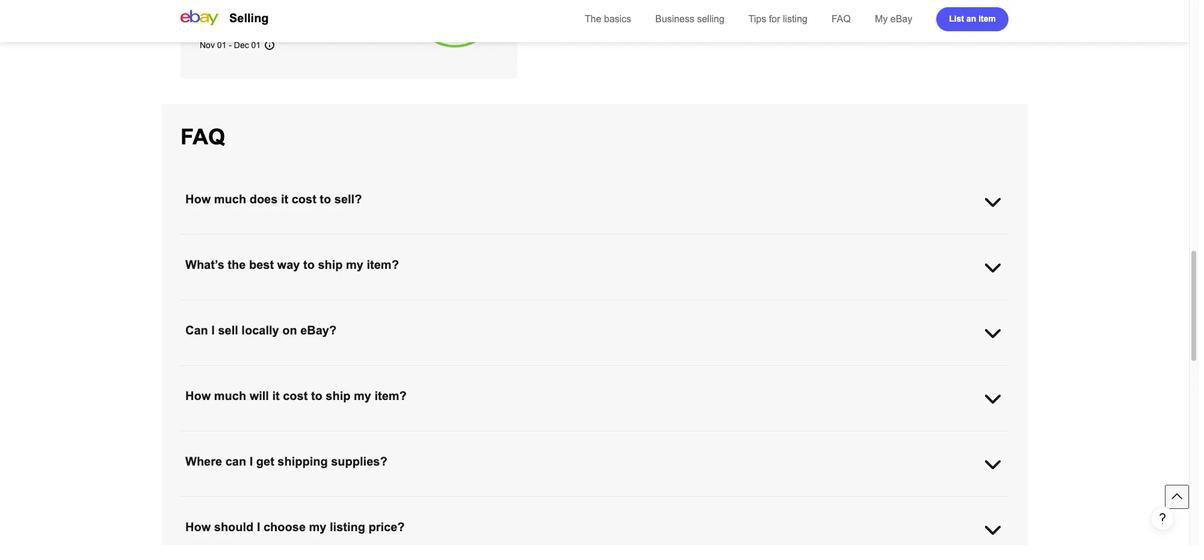 Task type: locate. For each thing, give the bounding box(es) containing it.
3 how from the top
[[185, 521, 211, 534]]

learn more about shipping link
[[536, 432, 636, 442]]

1 horizontal spatial the
[[257, 432, 269, 442]]

ship up that
[[326, 389, 351, 403]]

2 vertical spatial how
[[185, 521, 211, 534]]

the up the get
[[257, 432, 269, 442]]

to up option
[[311, 389, 323, 403]]

shipping up the where can i get shipping supplies?
[[271, 432, 302, 442]]

0 vertical spatial how
[[185, 193, 211, 206]]

listing left price?
[[330, 521, 365, 534]]

how for how much does it cost to sell?
[[185, 193, 211, 206]]

best
[[249, 258, 274, 271]]

much left will
[[214, 389, 246, 403]]

01
[[217, 40, 227, 50], [251, 40, 261, 50]]

should
[[214, 521, 254, 534]]

1 horizontal spatial it
[[281, 193, 288, 206]]

how much will it cost to ship my item?
[[185, 389, 407, 403]]

2 horizontal spatial for
[[769, 14, 780, 24]]

no
[[217, 0, 226, 5]]

0 horizontal spatial more
[[224, 20, 243, 29]]

to right way
[[303, 258, 315, 271]]

my ebay link
[[875, 14, 913, 24]]

basics
[[604, 14, 632, 24]]

can right you
[[212, 432, 225, 442]]

i right the should
[[257, 521, 260, 534]]

to left sell? at the left top of the page
[[320, 193, 331, 206]]

0 vertical spatial it
[[281, 193, 288, 206]]

list an item
[[949, 14, 996, 23]]

0 vertical spatial for
[[281, 0, 291, 5]]

more left about
[[560, 432, 579, 442]]

0 vertical spatial cost
[[292, 193, 317, 206]]

the
[[228, 258, 246, 271], [257, 432, 269, 442], [370, 432, 382, 442]]

1 vertical spatial to
[[303, 258, 315, 271]]

1 01 from the left
[[217, 40, 227, 50]]

the
[[585, 14, 602, 24]]

1 vertical spatial can
[[226, 455, 246, 468]]

faq link
[[832, 14, 851, 24]]

1 horizontal spatial i
[[250, 455, 253, 468]]

0 horizontal spatial 01
[[217, 40, 227, 50]]

-
[[229, 40, 232, 50]]

0 vertical spatial i
[[211, 324, 215, 337]]

my ebay
[[875, 14, 913, 24]]

learn right you.
[[536, 432, 557, 442]]

to
[[320, 193, 331, 206], [303, 258, 315, 271], [311, 389, 323, 403]]

cost right does
[[292, 193, 317, 206]]

list an item link
[[937, 7, 1009, 31]]

can
[[212, 432, 225, 442], [226, 455, 246, 468]]

choose
[[228, 432, 255, 442], [264, 521, 306, 534]]

1 vertical spatial item?
[[375, 389, 407, 403]]

my
[[346, 258, 364, 271], [354, 389, 371, 403], [309, 521, 327, 534]]

1 vertical spatial it
[[272, 389, 280, 403]]

business
[[656, 14, 695, 24]]

1 horizontal spatial choose
[[264, 521, 306, 534]]

cost for does
[[292, 193, 317, 206]]

locally
[[242, 324, 279, 337]]

cost
[[292, 193, 317, 206], [283, 389, 308, 403]]

1 horizontal spatial 01
[[251, 40, 261, 50]]

faq
[[832, 14, 851, 24], [181, 125, 225, 149]]

that
[[330, 432, 344, 442]]

1 horizontal spatial for
[[505, 432, 515, 442]]

1 vertical spatial ship
[[326, 389, 351, 403]]

tips
[[749, 14, 767, 24]]

i left sell
[[211, 324, 215, 337]]

it right will
[[272, 389, 280, 403]]

fees
[[263, 0, 279, 5]]

1 vertical spatial how
[[185, 389, 211, 403]]

much
[[214, 193, 246, 206], [214, 389, 246, 403]]

2 vertical spatial for
[[505, 432, 515, 442]]

to for sell?
[[320, 193, 331, 206]]

1 vertical spatial faq
[[181, 125, 225, 149]]

get
[[256, 455, 274, 468]]

for left you.
[[505, 432, 515, 442]]

for right tips on the top right of the page
[[769, 14, 780, 24]]

1 how from the top
[[185, 193, 211, 206]]

how much does it cost to sell?
[[185, 193, 362, 206]]

listing right tips on the top right of the page
[[783, 14, 808, 24]]

more down listings.
[[224, 20, 243, 29]]

1 horizontal spatial faq
[[832, 14, 851, 24]]

listing
[[783, 14, 808, 24], [330, 521, 365, 534]]

1 much from the top
[[214, 193, 246, 206]]

item?
[[367, 258, 399, 271], [375, 389, 407, 403]]

supplies?
[[331, 455, 387, 468]]

an
[[967, 14, 977, 23]]

i
[[211, 324, 215, 337], [250, 455, 253, 468], [257, 521, 260, 534]]

shipping for supplies?
[[278, 455, 328, 468]]

convenience
[[456, 432, 503, 442]]

0 vertical spatial choose
[[228, 432, 255, 442]]

the basics
[[585, 14, 632, 24]]

price
[[200, 8, 218, 17]]

0 vertical spatial more
[[224, 20, 243, 29]]

0 vertical spatial listing
[[783, 14, 808, 24]]

choose right you
[[228, 432, 255, 442]]

2 horizontal spatial i
[[257, 521, 260, 534]]

0 vertical spatial ship
[[318, 258, 343, 271]]

list
[[949, 14, 964, 23]]

the basics link
[[585, 14, 632, 24]]

1 vertical spatial cost
[[283, 389, 308, 403]]

much left does
[[214, 193, 246, 206]]

how for how should i choose my listing price?
[[185, 521, 211, 534]]

ship
[[318, 258, 343, 271], [326, 389, 351, 403]]

shipping down option
[[278, 455, 328, 468]]

i for can
[[250, 455, 253, 468]]

1 vertical spatial listing
[[330, 521, 365, 534]]

0 horizontal spatial it
[[272, 389, 280, 403]]

1 vertical spatial much
[[214, 389, 246, 403]]

01 left -
[[217, 40, 227, 50]]

1 vertical spatial learn
[[536, 432, 557, 442]]

0 horizontal spatial faq
[[181, 125, 225, 149]]

it
[[281, 193, 288, 206], [272, 389, 280, 403]]

choose right the should
[[264, 521, 306, 534]]

or
[[359, 0, 367, 5]]

can left the get
[[226, 455, 246, 468]]

1 vertical spatial i
[[250, 455, 253, 468]]

how
[[185, 193, 211, 206], [185, 389, 211, 403], [185, 521, 211, 534]]

cost right will
[[283, 389, 308, 403]]

2 vertical spatial i
[[257, 521, 260, 534]]

1 horizontal spatial listing
[[783, 14, 808, 24]]

learn
[[200, 20, 221, 29], [536, 432, 557, 442]]

0 horizontal spatial i
[[211, 324, 215, 337]]

sell?
[[335, 193, 362, 206]]

2 much from the top
[[214, 389, 246, 403]]

tips for listing link
[[749, 14, 808, 24]]

i left the get
[[250, 455, 253, 468]]

0 vertical spatial to
[[320, 193, 331, 206]]

learn down the price
[[200, 20, 221, 29]]

shipping
[[271, 432, 302, 442], [605, 432, 636, 442], [278, 455, 328, 468]]

ship right way
[[318, 258, 343, 271]]

0 vertical spatial much
[[214, 193, 246, 206]]

for left 200
[[281, 0, 291, 5]]

i for should
[[257, 521, 260, 534]]

0 vertical spatial learn
[[200, 20, 221, 29]]

2 vertical spatial to
[[311, 389, 323, 403]]

0 horizontal spatial learn
[[200, 20, 221, 29]]

greatest
[[384, 432, 414, 442]]

way
[[277, 258, 300, 271]]

will
[[250, 389, 269, 403]]

much for will
[[214, 389, 246, 403]]

more
[[224, 20, 243, 29], [560, 432, 579, 442]]

it right does
[[281, 193, 288, 206]]

.
[[636, 432, 638, 442]]

0 horizontal spatial for
[[281, 0, 291, 5]]

for inside pay no insertion fees for 200 auction-style or fixed price listings. learn more
[[281, 0, 291, 5]]

0 vertical spatial can
[[212, 432, 225, 442]]

2 how from the top
[[185, 389, 211, 403]]

1 horizontal spatial more
[[560, 432, 579, 442]]

1 vertical spatial choose
[[264, 521, 306, 534]]

01 right dec
[[251, 40, 261, 50]]

for
[[281, 0, 291, 5], [769, 14, 780, 24], [505, 432, 515, 442]]

the right 'offers'
[[370, 432, 382, 442]]

the left 'best'
[[228, 258, 246, 271]]



Task type: vqa. For each thing, say whether or not it's contained in the screenshot.
the Community
no



Task type: describe. For each thing, give the bounding box(es) containing it.
1 vertical spatial my
[[354, 389, 371, 403]]

tips for listing
[[749, 14, 808, 24]]

much for does
[[214, 193, 246, 206]]

selling
[[229, 11, 269, 25]]

cost for will
[[283, 389, 308, 403]]

nov 01 - dec 01
[[200, 40, 261, 50]]

on
[[282, 324, 297, 337]]

shipping right about
[[605, 432, 636, 442]]

auction-
[[309, 0, 339, 5]]

more inside pay no insertion fees for 200 auction-style or fixed price listings. learn more
[[224, 20, 243, 29]]

insertion
[[228, 0, 260, 5]]

you can choose the shipping option that offers the greatest value and convenience for you. learn more about shipping .
[[195, 432, 638, 442]]

200
[[293, 0, 307, 5]]

0 vertical spatial faq
[[832, 14, 851, 24]]

value
[[417, 432, 437, 442]]

business selling
[[656, 14, 725, 24]]

about
[[581, 432, 602, 442]]

it for does
[[281, 193, 288, 206]]

you
[[195, 432, 209, 442]]

what's the best way to ship my item?
[[185, 258, 399, 271]]

price?
[[369, 521, 405, 534]]

learn more link
[[200, 20, 243, 29]]

and
[[439, 432, 453, 442]]

you.
[[517, 432, 533, 442]]

can i sell locally on ebay?
[[185, 324, 337, 337]]

it for will
[[272, 389, 280, 403]]

ebay?
[[300, 324, 337, 337]]

2 01 from the left
[[251, 40, 261, 50]]

1 horizontal spatial learn
[[536, 432, 557, 442]]

ebay
[[891, 14, 913, 24]]

0 horizontal spatial choose
[[228, 432, 255, 442]]

2 horizontal spatial the
[[370, 432, 382, 442]]

0 horizontal spatial listing
[[330, 521, 365, 534]]

can
[[185, 324, 208, 337]]

selling
[[697, 14, 725, 24]]

what's
[[185, 258, 224, 271]]

can for choose
[[212, 432, 225, 442]]

where
[[185, 455, 222, 468]]

listings.
[[220, 8, 249, 17]]

does
[[250, 193, 278, 206]]

business selling link
[[656, 14, 725, 24]]

item
[[979, 14, 996, 23]]

learn inside pay no insertion fees for 200 auction-style or fixed price listings. learn more
[[200, 20, 221, 29]]

where can i get shipping supplies?
[[185, 455, 387, 468]]

0 horizontal spatial the
[[228, 258, 246, 271]]

fixed
[[369, 0, 387, 5]]

0 vertical spatial my
[[346, 258, 364, 271]]

0 vertical spatial item?
[[367, 258, 399, 271]]

how for how much will it cost to ship my item?
[[185, 389, 211, 403]]

2 vertical spatial my
[[309, 521, 327, 534]]

how should i choose my listing price?
[[185, 521, 405, 534]]

1 vertical spatial more
[[560, 432, 579, 442]]

offers
[[347, 432, 367, 442]]

dec
[[234, 40, 249, 50]]

option
[[305, 432, 328, 442]]

help, opens dialogs image
[[1157, 513, 1169, 525]]

can for i
[[226, 455, 246, 468]]

my
[[875, 14, 888, 24]]

nov
[[200, 40, 215, 50]]

shipping for option
[[271, 432, 302, 442]]

1 vertical spatial for
[[769, 14, 780, 24]]

pay
[[200, 0, 214, 5]]

style
[[339, 0, 357, 5]]

to for ship
[[311, 389, 323, 403]]

sell
[[218, 324, 238, 337]]

pay no insertion fees for 200 auction-style or fixed price listings. learn more
[[200, 0, 387, 29]]



